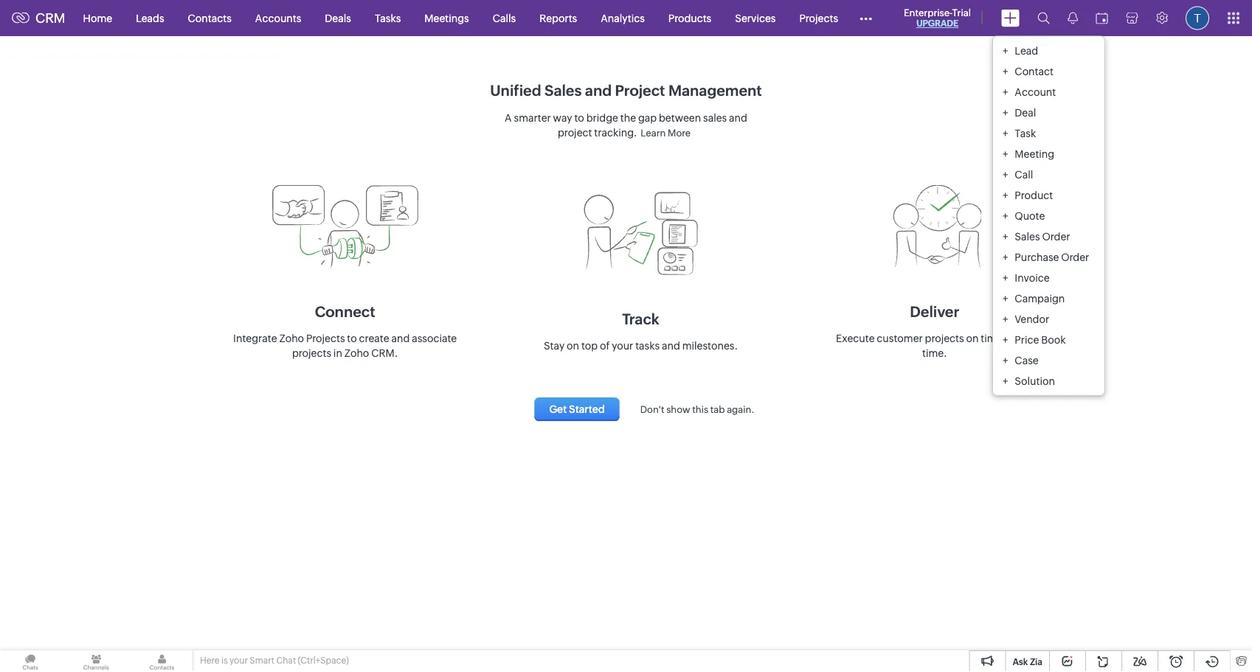 Task type: locate. For each thing, give the bounding box(es) containing it.
on left "top"
[[567, 340, 580, 352]]

menu item down meeting
[[994, 164, 1105, 185]]

menu item down account on the top
[[994, 102, 1105, 123]]

order
[[1043, 231, 1071, 242], [1062, 251, 1090, 263]]

milestones.
[[683, 340, 738, 352]]

time.
[[923, 348, 948, 360]]

+ left deal at top right
[[1003, 107, 1009, 118]]

of
[[600, 340, 610, 352]]

8 + from the top
[[1003, 189, 1009, 201]]

+ purchase order
[[1003, 251, 1090, 263]]

+ for + lead
[[1003, 45, 1009, 56]]

+ up the + call
[[1003, 148, 1009, 160]]

get started link
[[535, 398, 620, 422]]

+ for + task
[[1003, 127, 1009, 139]]

15 + from the top
[[1003, 334, 1009, 346]]

services
[[735, 12, 776, 24]]

1 horizontal spatial zoho
[[345, 348, 369, 360]]

integrate zoho projects to create and associate projects in zoho crm.
[[233, 333, 457, 360]]

1 vertical spatial projects
[[306, 333, 345, 345]]

3 + from the top
[[1003, 86, 1009, 98]]

connect
[[315, 303, 375, 320]]

0 vertical spatial sales
[[545, 82, 582, 99]]

started
[[569, 404, 605, 416]]

menu item
[[994, 40, 1105, 61], [994, 61, 1105, 82], [994, 82, 1105, 102], [994, 102, 1105, 123], [994, 123, 1105, 144], [994, 144, 1105, 164], [994, 164, 1105, 185], [994, 185, 1105, 206], [994, 206, 1105, 226], [994, 226, 1105, 247], [994, 247, 1105, 268], [994, 268, 1105, 288], [994, 288, 1105, 309], [994, 309, 1105, 330], [994, 330, 1105, 350], [994, 350, 1105, 371], [994, 371, 1105, 392]]

on inside execute customer projects on time, every time.
[[967, 333, 979, 345]]

here
[[200, 656, 220, 666]]

invoice
[[1015, 272, 1050, 284]]

+ up + deal in the top right of the page
[[1003, 86, 1009, 98]]

again.
[[727, 405, 755, 416]]

+ left call in the right of the page
[[1003, 169, 1009, 180]]

14 menu item from the top
[[994, 309, 1105, 330]]

+ up the time,
[[1003, 313, 1009, 325]]

tasks
[[375, 12, 401, 24]]

to inside integrate zoho projects to create and associate projects in zoho crm.
[[347, 333, 357, 345]]

menu item up contact
[[994, 40, 1105, 61]]

1 horizontal spatial on
[[967, 333, 979, 345]]

bridge
[[587, 112, 619, 124]]

+ for + solution
[[1003, 375, 1009, 387]]

crm
[[35, 11, 65, 26]]

more
[[668, 128, 691, 139]]

0 vertical spatial to
[[575, 112, 585, 124]]

+ for + sales order
[[1003, 231, 1009, 242]]

smarter
[[514, 112, 551, 124]]

projects left in
[[292, 348, 331, 360]]

13 + from the top
[[1003, 293, 1009, 305]]

sales for order
[[1015, 231, 1041, 242]]

to left the create
[[347, 333, 357, 345]]

unified
[[490, 82, 542, 99]]

menu item up + purchase order on the right of page
[[994, 226, 1105, 247]]

1 horizontal spatial your
[[612, 340, 634, 352]]

contacts link
[[176, 0, 243, 36]]

leads link
[[124, 0, 176, 36]]

zoho
[[279, 333, 304, 345], [345, 348, 369, 360]]

0 horizontal spatial to
[[347, 333, 357, 345]]

+ down '+ case'
[[1003, 375, 1009, 387]]

on
[[967, 333, 979, 345], [567, 340, 580, 352]]

11 menu item from the top
[[994, 247, 1105, 268]]

lead
[[1015, 45, 1039, 56]]

14 + from the top
[[1003, 313, 1009, 325]]

projects up "time."
[[925, 333, 965, 345]]

0 vertical spatial projects
[[925, 333, 965, 345]]

+ for + account
[[1003, 86, 1009, 98]]

signals element
[[1059, 0, 1087, 36]]

menu item down + purchase order on the right of page
[[994, 268, 1105, 288]]

home
[[83, 12, 112, 24]]

zoho right in
[[345, 348, 369, 360]]

2 + from the top
[[1003, 65, 1009, 77]]

+ down + quote
[[1003, 231, 1009, 242]]

menu item down contact
[[994, 82, 1105, 102]]

+ left case
[[1003, 355, 1009, 367]]

reports link
[[528, 0, 589, 36]]

+ deal
[[1003, 107, 1037, 118]]

+ down the + call
[[1003, 189, 1009, 201]]

show
[[667, 405, 691, 416]]

your right of
[[612, 340, 634, 352]]

0 horizontal spatial sales
[[545, 82, 582, 99]]

+ up + invoice on the top right of the page
[[1003, 251, 1009, 263]]

+ for + price book
[[1003, 334, 1009, 346]]

menu item up account on the top
[[994, 61, 1105, 82]]

0 vertical spatial projects
[[800, 12, 839, 24]]

+ left the invoice
[[1003, 272, 1009, 284]]

17 + from the top
[[1003, 375, 1009, 387]]

4 + from the top
[[1003, 107, 1009, 118]]

profile element
[[1177, 0, 1219, 36]]

9 + from the top
[[1003, 210, 1009, 222]]

+
[[1003, 45, 1009, 56], [1003, 65, 1009, 77], [1003, 86, 1009, 98], [1003, 107, 1009, 118], [1003, 127, 1009, 139], [1003, 148, 1009, 160], [1003, 169, 1009, 180], [1003, 189, 1009, 201], [1003, 210, 1009, 222], [1003, 231, 1009, 242], [1003, 251, 1009, 263], [1003, 272, 1009, 284], [1003, 293, 1009, 305], [1003, 313, 1009, 325], [1003, 334, 1009, 346], [1003, 355, 1009, 367], [1003, 375, 1009, 387]]

projects
[[925, 333, 965, 345], [292, 348, 331, 360]]

menu item up meeting
[[994, 123, 1105, 144]]

and
[[585, 82, 612, 99], [729, 112, 748, 124], [392, 333, 410, 345], [662, 340, 680, 352]]

vendor
[[1015, 313, 1050, 325]]

book
[[1042, 334, 1066, 346]]

and right tasks in the bottom right of the page
[[662, 340, 680, 352]]

to up project
[[575, 112, 585, 124]]

menu item down case
[[994, 371, 1105, 392]]

1 vertical spatial to
[[347, 333, 357, 345]]

10 menu item from the top
[[994, 226, 1105, 247]]

your
[[612, 340, 634, 352], [230, 656, 248, 666]]

+ left the quote
[[1003, 210, 1009, 222]]

1 horizontal spatial to
[[575, 112, 585, 124]]

+ left lead
[[1003, 45, 1009, 56]]

7 menu item from the top
[[994, 164, 1105, 185]]

1 vertical spatial order
[[1062, 251, 1090, 263]]

menu item down task
[[994, 144, 1105, 164]]

campaign
[[1015, 293, 1065, 305]]

menu item down the invoice
[[994, 288, 1105, 309]]

6 + from the top
[[1003, 148, 1009, 160]]

sales down the quote
[[1015, 231, 1041, 242]]

6 menu item from the top
[[994, 144, 1105, 164]]

16 + from the top
[[1003, 355, 1009, 367]]

0 horizontal spatial projects
[[306, 333, 345, 345]]

+ for + purchase order
[[1003, 251, 1009, 263]]

projects up in
[[306, 333, 345, 345]]

order for + sales order
[[1043, 231, 1071, 242]]

track
[[623, 311, 660, 328]]

purchase
[[1015, 251, 1060, 263]]

1 + from the top
[[1003, 45, 1009, 56]]

11 + from the top
[[1003, 251, 1009, 263]]

+ for + deal
[[1003, 107, 1009, 118]]

0 vertical spatial order
[[1043, 231, 1071, 242]]

1 vertical spatial sales
[[1015, 231, 1041, 242]]

stay
[[544, 340, 565, 352]]

task
[[1015, 127, 1037, 139]]

to for connect
[[347, 333, 357, 345]]

order up + purchase order on the right of page
[[1043, 231, 1071, 242]]

0 horizontal spatial projects
[[292, 348, 331, 360]]

+ price book
[[1003, 334, 1066, 346]]

+ left task
[[1003, 127, 1009, 139]]

don't show this tab again.
[[641, 405, 755, 416]]

+ left price
[[1003, 334, 1009, 346]]

price
[[1015, 334, 1040, 346]]

+ for + product
[[1003, 189, 1009, 201]]

menu item down + sales order
[[994, 247, 1105, 268]]

products
[[669, 12, 712, 24]]

1 vertical spatial projects
[[292, 348, 331, 360]]

+ account
[[1003, 86, 1057, 98]]

contact
[[1015, 65, 1054, 77]]

sales up the way on the left of page
[[545, 82, 582, 99]]

0 vertical spatial zoho
[[279, 333, 304, 345]]

menu item up + sales order
[[994, 206, 1105, 226]]

9 menu item from the top
[[994, 206, 1105, 226]]

12 + from the top
[[1003, 272, 1009, 284]]

projects left "other modules" field
[[800, 12, 839, 24]]

stay on top of your tasks and milestones.
[[544, 340, 738, 352]]

1 horizontal spatial sales
[[1015, 231, 1041, 242]]

calls
[[493, 12, 516, 24]]

between
[[659, 112, 701, 124]]

sales for and
[[545, 82, 582, 99]]

projects
[[800, 12, 839, 24], [306, 333, 345, 345]]

menu item up the quote
[[994, 185, 1105, 206]]

get
[[550, 404, 567, 416]]

1 vertical spatial your
[[230, 656, 248, 666]]

menu item down vendor
[[994, 330, 1105, 350]]

on left the time,
[[967, 333, 979, 345]]

+ up + vendor
[[1003, 293, 1009, 305]]

0 horizontal spatial zoho
[[279, 333, 304, 345]]

+ campaign
[[1003, 293, 1065, 305]]

7 + from the top
[[1003, 169, 1009, 180]]

1 vertical spatial zoho
[[345, 348, 369, 360]]

1 horizontal spatial projects
[[800, 12, 839, 24]]

chat
[[276, 656, 296, 666]]

+ quote
[[1003, 210, 1046, 222]]

your right is
[[230, 656, 248, 666]]

associate
[[412, 333, 457, 345]]

projects inside execute customer projects on time, every time.
[[925, 333, 965, 345]]

order right purchase
[[1062, 251, 1090, 263]]

to inside a smarter way to bridge the gap between sales and project tracking.
[[575, 112, 585, 124]]

zoho right integrate
[[279, 333, 304, 345]]

tasks link
[[363, 0, 413, 36]]

crm link
[[12, 11, 65, 26]]

+ meeting
[[1003, 148, 1055, 160]]

5 + from the top
[[1003, 127, 1009, 139]]

a smarter way to bridge the gap between sales and project tracking.
[[505, 112, 748, 139]]

trial
[[953, 7, 971, 18]]

here is your smart chat (ctrl+space)
[[200, 656, 349, 666]]

product
[[1015, 189, 1054, 201]]

menu item down book at right
[[994, 350, 1105, 371]]

gap
[[638, 112, 657, 124]]

and up crm.
[[392, 333, 410, 345]]

1 horizontal spatial projects
[[925, 333, 965, 345]]

+ for + quote
[[1003, 210, 1009, 222]]

enterprise-trial upgrade
[[904, 7, 971, 28]]

menu item up book at right
[[994, 309, 1105, 330]]

tasks
[[636, 340, 660, 352]]

leads
[[136, 12, 164, 24]]

and right sales on the right of page
[[729, 112, 748, 124]]

10 + from the top
[[1003, 231, 1009, 242]]

+ down + lead
[[1003, 65, 1009, 77]]



Task type: describe. For each thing, give the bounding box(es) containing it.
reports
[[540, 12, 577, 24]]

this
[[693, 405, 709, 416]]

get started
[[550, 404, 605, 416]]

2 menu item from the top
[[994, 61, 1105, 82]]

learn more link
[[637, 124, 695, 142]]

ask zia
[[1013, 657, 1043, 667]]

services link
[[724, 0, 788, 36]]

projects inside integrate zoho projects to create and associate projects in zoho crm.
[[306, 333, 345, 345]]

accounts link
[[243, 0, 313, 36]]

search element
[[1029, 0, 1059, 36]]

+ task
[[1003, 127, 1037, 139]]

+ for + vendor
[[1003, 313, 1009, 325]]

projects inside integrate zoho projects to create and associate projects in zoho crm.
[[292, 348, 331, 360]]

analytics
[[601, 12, 645, 24]]

+ vendor
[[1003, 313, 1050, 325]]

customer
[[877, 333, 923, 345]]

and inside a smarter way to bridge the gap between sales and project tracking.
[[729, 112, 748, 124]]

+ for + contact
[[1003, 65, 1009, 77]]

meetings link
[[413, 0, 481, 36]]

signals image
[[1068, 12, 1079, 24]]

smart
[[250, 656, 275, 666]]

quote
[[1015, 210, 1046, 222]]

deliver
[[910, 303, 960, 320]]

+ contact
[[1003, 65, 1054, 77]]

create menu image
[[1002, 9, 1020, 27]]

integrate
[[233, 333, 277, 345]]

meetings
[[425, 12, 469, 24]]

unified sales and project management
[[490, 82, 762, 99]]

projects link
[[788, 0, 850, 36]]

project
[[558, 127, 592, 139]]

every
[[1008, 333, 1034, 345]]

search image
[[1038, 12, 1050, 24]]

16 menu item from the top
[[994, 350, 1105, 371]]

solution
[[1015, 375, 1056, 387]]

and inside integrate zoho projects to create and associate projects in zoho crm.
[[392, 333, 410, 345]]

+ for + campaign
[[1003, 293, 1009, 305]]

execute
[[836, 333, 875, 345]]

a
[[505, 112, 512, 124]]

15 menu item from the top
[[994, 330, 1105, 350]]

management
[[669, 82, 762, 99]]

contacts image
[[132, 651, 192, 672]]

+ case
[[1003, 355, 1039, 367]]

0 vertical spatial your
[[612, 340, 634, 352]]

enterprise-
[[904, 7, 953, 18]]

+ product
[[1003, 189, 1054, 201]]

time,
[[981, 333, 1006, 345]]

17 menu item from the top
[[994, 371, 1105, 392]]

create menu element
[[993, 0, 1029, 36]]

order for + purchase order
[[1062, 251, 1090, 263]]

products link
[[657, 0, 724, 36]]

0 horizontal spatial on
[[567, 340, 580, 352]]

project
[[615, 82, 665, 99]]

execute customer projects on time, every time.
[[836, 333, 1034, 360]]

3 menu item from the top
[[994, 82, 1105, 102]]

don't
[[641, 405, 665, 416]]

calls link
[[481, 0, 528, 36]]

deal
[[1015, 107, 1037, 118]]

5 menu item from the top
[[994, 123, 1105, 144]]

+ for + invoice
[[1003, 272, 1009, 284]]

zia
[[1030, 657, 1043, 667]]

and up the bridge
[[585, 82, 612, 99]]

deals
[[325, 12, 351, 24]]

analytics link
[[589, 0, 657, 36]]

contacts
[[188, 12, 232, 24]]

upgrade
[[917, 18, 959, 28]]

learn more
[[641, 128, 691, 139]]

in
[[334, 348, 342, 360]]

top
[[582, 340, 598, 352]]

Other Modules field
[[850, 6, 882, 30]]

sales
[[704, 112, 727, 124]]

+ solution
[[1003, 375, 1056, 387]]

channels image
[[66, 651, 127, 672]]

+ lead
[[1003, 45, 1039, 56]]

tracking.
[[594, 127, 637, 139]]

4 menu item from the top
[[994, 102, 1105, 123]]

to for unified sales and project management
[[575, 112, 585, 124]]

1 menu item from the top
[[994, 40, 1105, 61]]

+ for + call
[[1003, 169, 1009, 180]]

+ sales order
[[1003, 231, 1071, 242]]

+ for + case
[[1003, 355, 1009, 367]]

call
[[1015, 169, 1034, 180]]

13 menu item from the top
[[994, 288, 1105, 309]]

profile image
[[1186, 6, 1210, 30]]

the
[[621, 112, 636, 124]]

learn
[[641, 128, 666, 139]]

(ctrl+space)
[[298, 656, 349, 666]]

tab
[[711, 405, 725, 416]]

calendar image
[[1096, 12, 1109, 24]]

chats image
[[0, 651, 61, 672]]

+ for + meeting
[[1003, 148, 1009, 160]]

8 menu item from the top
[[994, 185, 1105, 206]]

meeting
[[1015, 148, 1055, 160]]

0 horizontal spatial your
[[230, 656, 248, 666]]

crm.
[[371, 348, 398, 360]]

deals link
[[313, 0, 363, 36]]

12 menu item from the top
[[994, 268, 1105, 288]]



Task type: vqa. For each thing, say whether or not it's contained in the screenshot.
field on the top left
no



